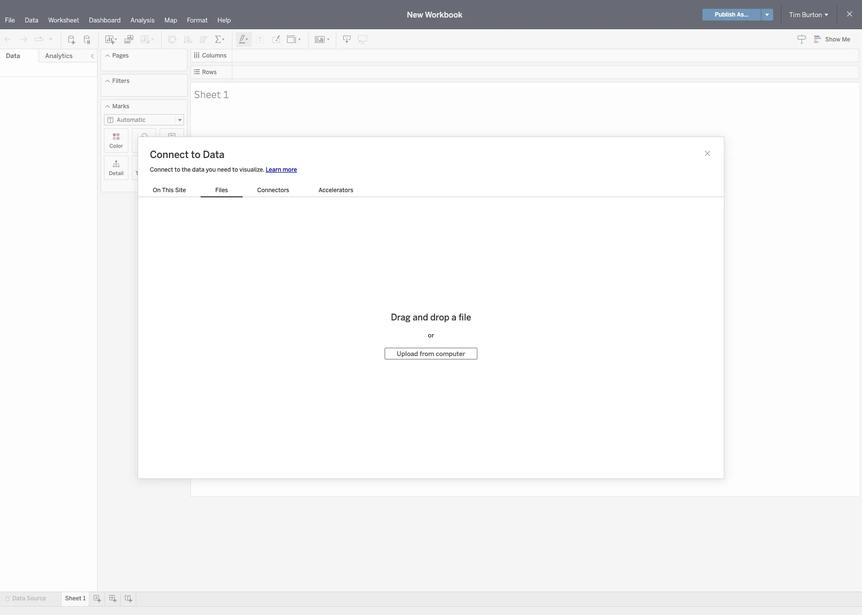 Task type: describe. For each thing, give the bounding box(es) containing it.
filters
[[112, 78, 130, 84]]

analysis
[[131, 17, 155, 24]]

connect to the data you need to visualize. learn more
[[150, 166, 297, 173]]

new worksheet image
[[105, 34, 118, 44]]

sort descending image
[[199, 34, 209, 44]]

1 vertical spatial sheet
[[65, 596, 82, 603]]

drag
[[391, 312, 411, 323]]

source
[[27, 596, 46, 603]]

duplicate image
[[124, 34, 134, 44]]

data guide image
[[797, 34, 807, 44]]

publish as... button
[[703, 9, 761, 21]]

columns
[[202, 52, 227, 59]]

0 horizontal spatial sheet 1
[[65, 596, 86, 603]]

tim
[[790, 11, 801, 18]]

0 vertical spatial 1
[[223, 87, 229, 101]]

visualize.
[[240, 166, 264, 173]]

computer
[[436, 351, 466, 358]]

a
[[452, 312, 457, 323]]

upload from computer button
[[385, 348, 478, 360]]

show/hide cards image
[[315, 34, 330, 44]]

upload from computer
[[397, 351, 466, 358]]

replay animation image
[[48, 36, 54, 42]]

replay animation image
[[34, 34, 44, 44]]

burton
[[802, 11, 822, 18]]

list box containing on this site
[[138, 185, 368, 198]]

learn more link
[[266, 166, 297, 173]]

data down undo icon
[[6, 52, 20, 60]]

learn
[[266, 166, 281, 173]]

drop
[[431, 312, 450, 323]]

show labels image
[[255, 34, 265, 44]]

redo image
[[19, 34, 28, 44]]

from
[[420, 351, 434, 358]]

on this site
[[153, 187, 186, 194]]

site
[[175, 187, 186, 194]]

connect for connect to the data you need to visualize. learn more
[[150, 166, 173, 173]]

format
[[187, 17, 208, 24]]

sort ascending image
[[183, 34, 193, 44]]

to for data
[[191, 149, 201, 160]]

upload
[[397, 351, 418, 358]]

detail
[[109, 170, 124, 177]]

1 horizontal spatial sheet 1
[[194, 87, 229, 101]]

publish as...
[[715, 11, 749, 18]]

color
[[109, 143, 123, 149]]

0 horizontal spatial 1
[[83, 596, 86, 603]]

to use edit in desktop, save the workbook outside of personal space image
[[358, 34, 368, 44]]

new workbook
[[407, 10, 463, 19]]



Task type: vqa. For each thing, say whether or not it's contained in the screenshot.
Marks
yes



Task type: locate. For each thing, give the bounding box(es) containing it.
files
[[215, 187, 228, 194]]

you
[[206, 166, 216, 173]]

clear sheet image
[[140, 34, 155, 44]]

1
[[223, 87, 229, 101], [83, 596, 86, 603]]

1 vertical spatial sheet 1
[[65, 596, 86, 603]]

0 vertical spatial sheet 1
[[194, 87, 229, 101]]

to left "the"
[[175, 166, 180, 173]]

publish
[[715, 11, 736, 18]]

file
[[459, 312, 471, 323]]

tim burton
[[790, 11, 822, 18]]

this
[[162, 187, 174, 194]]

sheet 1 down rows
[[194, 87, 229, 101]]

to right need
[[232, 166, 238, 173]]

download image
[[342, 34, 352, 44]]

show me
[[826, 36, 851, 43]]

more
[[283, 166, 297, 173]]

show me button
[[810, 32, 860, 47]]

sheet 1
[[194, 87, 229, 101], [65, 596, 86, 603]]

0 horizontal spatial to
[[175, 166, 180, 173]]

marks
[[112, 103, 129, 110]]

2 connect from the top
[[150, 166, 173, 173]]

analytics
[[45, 52, 73, 60]]

data source
[[12, 596, 46, 603]]

1 horizontal spatial 1
[[223, 87, 229, 101]]

1 connect from the top
[[150, 149, 189, 160]]

2 horizontal spatial to
[[232, 166, 238, 173]]

undo image
[[3, 34, 13, 44]]

0 vertical spatial connect
[[150, 149, 189, 160]]

0 horizontal spatial sheet
[[65, 596, 82, 603]]

new data source image
[[67, 34, 77, 44]]

list box
[[138, 185, 368, 198]]

to for the
[[175, 166, 180, 173]]

help
[[218, 17, 231, 24]]

swap rows and columns image
[[168, 34, 177, 44]]

show
[[826, 36, 841, 43]]

sheet 1 right source
[[65, 596, 86, 603]]

data
[[192, 166, 205, 173]]

0 vertical spatial sheet
[[194, 87, 221, 101]]

highlight image
[[238, 34, 250, 44]]

data left source
[[12, 596, 25, 603]]

accelerators
[[319, 187, 354, 194]]

format workbook image
[[271, 34, 281, 44]]

need
[[217, 166, 231, 173]]

pause auto updates image
[[83, 34, 92, 44]]

fit image
[[287, 34, 302, 44]]

me
[[842, 36, 851, 43]]

to
[[191, 149, 201, 160], [175, 166, 180, 173], [232, 166, 238, 173]]

drag and drop a file
[[391, 312, 471, 323]]

1 horizontal spatial sheet
[[194, 87, 221, 101]]

connect
[[150, 149, 189, 160], [150, 166, 173, 173]]

to up the data
[[191, 149, 201, 160]]

connectors
[[257, 187, 289, 194]]

connect up on
[[150, 166, 173, 173]]

1 vertical spatial connect
[[150, 166, 173, 173]]

data up replay animation icon
[[25, 17, 38, 24]]

1 down columns
[[223, 87, 229, 101]]

sheet
[[194, 87, 221, 101], [65, 596, 82, 603]]

file
[[5, 17, 15, 24]]

the
[[182, 166, 191, 173]]

data up you
[[203, 149, 225, 160]]

totals image
[[214, 34, 226, 44]]

1 horizontal spatial to
[[191, 149, 201, 160]]

connect up "the"
[[150, 149, 189, 160]]

connect for connect to data
[[150, 149, 189, 160]]

data
[[25, 17, 38, 24], [6, 52, 20, 60], [203, 149, 225, 160], [12, 596, 25, 603]]

and
[[413, 312, 428, 323]]

1 right source
[[83, 596, 86, 603]]

new
[[407, 10, 423, 19]]

tooltip
[[136, 170, 153, 177]]

workbook
[[425, 10, 463, 19]]

dashboard
[[89, 17, 121, 24]]

sheet down rows
[[194, 87, 221, 101]]

connect to data
[[150, 149, 225, 160]]

as...
[[737, 11, 749, 18]]

1 vertical spatial 1
[[83, 596, 86, 603]]

sheet right source
[[65, 596, 82, 603]]

pages
[[112, 52, 129, 59]]

worksheet
[[48, 17, 79, 24]]

rows
[[202, 69, 217, 76]]

or
[[428, 332, 434, 339]]

collapse image
[[89, 53, 95, 59]]

on
[[153, 187, 161, 194]]

map
[[164, 17, 177, 24]]



